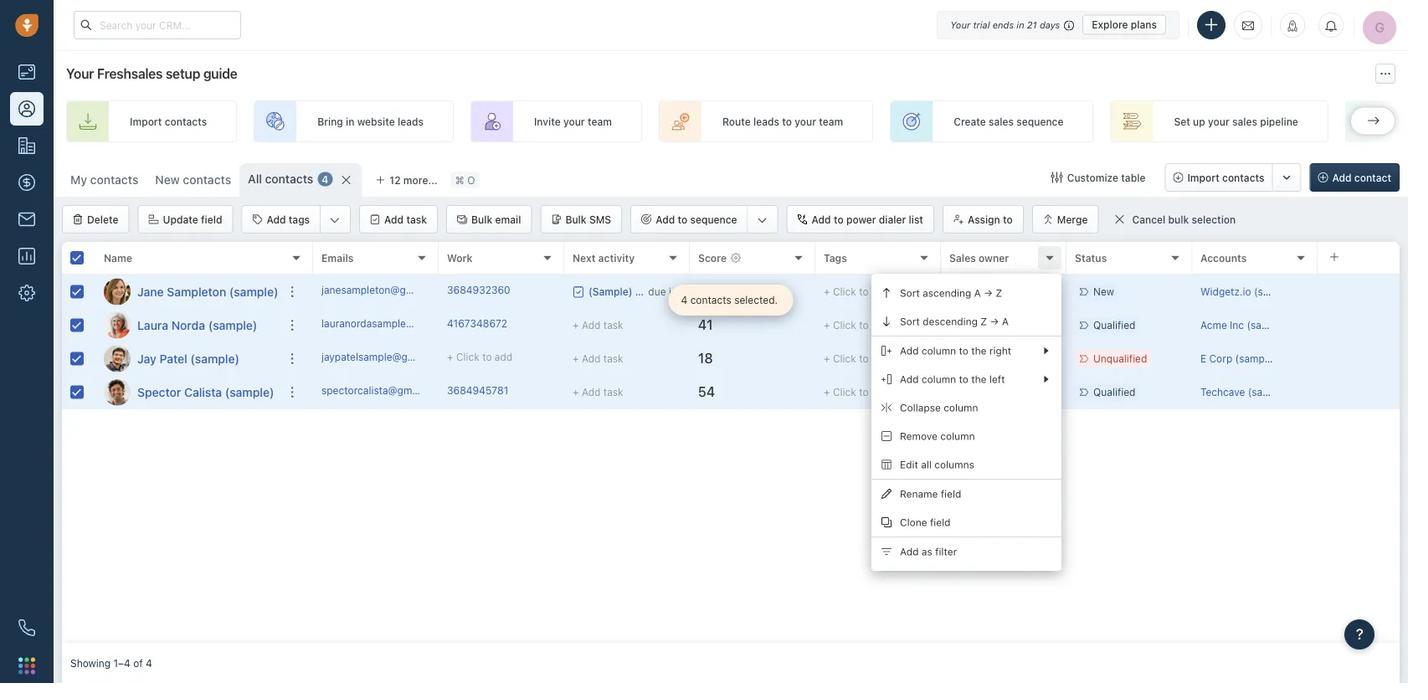 Task type: vqa. For each thing, say whether or not it's contained in the screenshot.
left
yes



Task type: describe. For each thing, give the bounding box(es) containing it.
0 vertical spatial a
[[975, 287, 981, 299]]

4 inside grid
[[681, 294, 688, 306]]

add to power dialer list button
[[787, 205, 935, 234]]

your freshsales setup guide
[[66, 66, 237, 82]]

container_wx8msf4aqz5i3rn1 image up add column to the left
[[954, 353, 966, 365]]

remove column
[[900, 430, 975, 442]]

your for your freshsales setup guide
[[66, 66, 94, 82]]

angle down image
[[758, 212, 768, 229]]

cell for 41
[[1318, 309, 1400, 342]]

1 leads from the left
[[398, 116, 424, 127]]

import contacts button
[[1165, 163, 1274, 192]]

1 vertical spatial in
[[346, 116, 355, 127]]

4 inside all contacts 4
[[322, 173, 329, 185]]

activity
[[599, 252, 635, 264]]

spector
[[137, 385, 181, 399]]

clone field menu item
[[872, 508, 1062, 537]]

delete button
[[62, 205, 129, 234]]

task inside button
[[407, 214, 427, 225]]

sales owner
[[950, 252, 1010, 264]]

sort descending z → a menu item
[[872, 307, 1062, 336]]

create
[[954, 116, 987, 127]]

cancel
[[1133, 214, 1166, 226]]

(sample) for jane sampleton (sample)
[[229, 285, 278, 299]]

laura
[[137, 318, 168, 332]]

41
[[699, 317, 713, 333]]

add for 18
[[872, 353, 890, 365]]

0 horizontal spatial 4
[[146, 657, 152, 669]]

descending
[[923, 316, 978, 327]]

assign to button
[[943, 205, 1024, 234]]

invite
[[534, 116, 561, 127]]

the for left
[[972, 374, 987, 385]]

add for add column to the right
[[900, 345, 919, 357]]

add tags
[[267, 214, 310, 225]]

1 sales from the left
[[989, 116, 1014, 127]]

clone
[[900, 517, 928, 528]]

sequence for create sales sequence
[[1017, 116, 1064, 127]]

→ for a
[[990, 316, 1000, 327]]

Search your CRM... text field
[[74, 11, 241, 39]]

assign to
[[968, 214, 1013, 225]]

column for remove column
[[941, 430, 975, 442]]

tags
[[289, 214, 310, 225]]

team inside 'link'
[[588, 116, 612, 127]]

3 your from the left
[[1209, 116, 1230, 127]]

route
[[723, 116, 751, 127]]

inc
[[1230, 319, 1245, 331]]

s image
[[104, 379, 131, 406]]

to inside group
[[678, 214, 688, 225]]

add for add as filter
[[900, 546, 919, 558]]

container_wx8msf4aqz5i3rn1 image inside customize table button
[[1052, 172, 1063, 183]]

contacts down setup
[[165, 116, 207, 127]]

bring in website leads link
[[254, 101, 454, 142]]

jane sampleton (sample)
[[137, 285, 278, 299]]

21
[[1028, 19, 1038, 30]]

0 horizontal spatial z
[[981, 316, 988, 327]]

add tags button
[[242, 206, 320, 233]]

set up your sales pipeline
[[1175, 116, 1299, 127]]

menu containing sort ascending a → z
[[872, 274, 1062, 571]]

contacts right the my
[[90, 173, 139, 187]]

contact
[[1355, 172, 1392, 183]]

assign
[[968, 214, 1001, 225]]

tags
[[824, 252, 847, 264]]

add for add tags
[[267, 214, 286, 225]]

your inside 'link'
[[564, 116, 585, 127]]

collapse
[[900, 402, 941, 414]]

task for 18
[[604, 353, 624, 365]]

0 vertical spatial container_wx8msf4aqz5i3rn1 image
[[1114, 214, 1126, 225]]

sort for sort descending z → a
[[900, 316, 920, 327]]

⌘ o
[[455, 174, 475, 186]]

add to power dialer list
[[812, 214, 924, 225]]

add for add column to the left
[[900, 374, 919, 385]]

power
[[847, 214, 877, 225]]

column for add column to the left
[[922, 374, 957, 385]]

1 gary orlando from the top
[[970, 286, 1033, 298]]

bring in website leads
[[318, 116, 424, 127]]

import for import contacts link
[[130, 116, 162, 127]]

import contacts link
[[66, 101, 237, 142]]

container_wx8msf4aqz5i3rn1 image down next
[[573, 286, 585, 298]]

corp
[[1210, 353, 1233, 365]]

rename
[[900, 488, 938, 500]]

the for right
[[972, 345, 987, 357]]

customize table
[[1068, 172, 1146, 183]]

gary for 54
[[970, 386, 992, 398]]

bulk email button
[[446, 205, 532, 234]]

task for 41
[[604, 320, 624, 331]]

j image for jane sampleton (sample)
[[104, 278, 131, 305]]

click for 41
[[833, 319, 857, 331]]

phone image
[[18, 620, 35, 637]]

j image for jay patel (sample)
[[104, 346, 131, 372]]

2 sales from the left
[[1233, 116, 1258, 127]]

1 + click to add from the top
[[824, 286, 890, 298]]

column for add column to the right
[[922, 345, 957, 357]]

add for 54
[[872, 386, 890, 398]]

new contacts
[[155, 173, 231, 187]]

(sample) up 'acme inc (sample)'
[[1255, 286, 1296, 298]]

+ click to add for 18
[[824, 353, 890, 365]]

2 leads from the left
[[754, 116, 780, 127]]

next activity
[[573, 252, 635, 264]]

bulk sms
[[566, 214, 612, 225]]

column for collapse column
[[944, 402, 979, 414]]

jaypatelsample@gmail.com link
[[322, 350, 450, 368]]

invite your team link
[[471, 101, 642, 142]]

o
[[467, 174, 475, 186]]

add column to the left
[[900, 374, 1006, 385]]

acme inc (sample) link
[[1201, 319, 1289, 331]]

ends
[[993, 19, 1014, 30]]

selection
[[1192, 214, 1236, 226]]

press space to deselect this row. row containing 54
[[313, 376, 1400, 410]]

explore plans
[[1092, 19, 1158, 31]]

merge button
[[1033, 205, 1099, 234]]

orlando for 41
[[995, 319, 1033, 331]]

48
[[699, 284, 716, 299]]

columns
[[935, 459, 975, 471]]

route leads to your team link
[[659, 101, 874, 142]]

widgetz.io
[[1201, 286, 1252, 298]]

18
[[699, 351, 713, 367]]

1 orlando from the top
[[995, 286, 1033, 298]]

lauranordasample@gmail.com link
[[322, 316, 464, 334]]

freshworks switcher image
[[18, 658, 35, 674]]

more...
[[404, 174, 438, 186]]

(sample) for acme inc (sample)
[[1248, 319, 1289, 331]]

sort for sort ascending a → z
[[900, 287, 920, 299]]

email image
[[1243, 18, 1255, 32]]

setup
[[166, 66, 200, 82]]

all contacts link
[[248, 171, 314, 188]]

calista
[[184, 385, 222, 399]]

right
[[990, 345, 1012, 357]]

orlando for 54
[[995, 386, 1033, 398]]

1 vertical spatial a
[[1002, 316, 1009, 327]]

press space to deselect this row. row containing jane sampleton (sample)
[[62, 276, 313, 309]]

name
[[104, 252, 132, 264]]

orlando for 18
[[995, 353, 1033, 365]]

0 vertical spatial in
[[1017, 19, 1025, 30]]

container_wx8msf4aqz5i3rn1 image up sort descending z → a
[[954, 286, 966, 298]]

customize table button
[[1041, 163, 1157, 192]]

sort ascending a → z
[[900, 287, 1003, 299]]

delete
[[87, 214, 119, 225]]

(sample) down "e corp (sample)" link
[[1249, 386, 1290, 398]]

3684932360 link
[[447, 283, 511, 301]]

name column header
[[95, 242, 313, 276]]

gary orlando for 41
[[970, 319, 1033, 331]]

add for add contact
[[1333, 172, 1352, 183]]

2 your from the left
[[795, 116, 817, 127]]

+ add task for 54
[[573, 387, 624, 398]]

add as filter
[[900, 546, 957, 558]]

row group containing 48
[[313, 276, 1400, 410]]

gary for 18
[[970, 353, 992, 365]]

gary orlando for 54
[[970, 386, 1033, 398]]

contacts up update field in the left of the page
[[183, 173, 231, 187]]

sms
[[590, 214, 612, 225]]

+ add task for 18
[[573, 353, 624, 365]]

techcave (sample) link
[[1201, 386, 1290, 398]]

dialer
[[879, 214, 907, 225]]

showing 1–4 of 4
[[70, 657, 152, 669]]

grid containing 48
[[62, 240, 1400, 643]]

gary orlando for 18
[[970, 353, 1033, 365]]

collapse column
[[900, 402, 979, 414]]

freshsales
[[97, 66, 163, 82]]

jaypatelsample@gmail.com + click to add
[[322, 351, 513, 363]]

clone field
[[900, 517, 951, 528]]

press space to deselect this row. row containing 18
[[313, 343, 1400, 376]]

status
[[1075, 252, 1107, 264]]



Task type: locate. For each thing, give the bounding box(es) containing it.
a
[[975, 287, 981, 299], [1002, 316, 1009, 327]]

container_wx8msf4aqz5i3rn1 image
[[1114, 214, 1126, 225], [954, 320, 966, 331], [954, 387, 966, 398]]

1 vertical spatial + add task
[[573, 353, 624, 365]]

0 vertical spatial your
[[951, 19, 971, 30]]

qualified down unqualified
[[1094, 386, 1136, 398]]

field
[[201, 214, 222, 225], [941, 488, 962, 500], [931, 517, 951, 528]]

press space to deselect this row. row containing spector calista (sample)
[[62, 376, 313, 410]]

all contacts 4
[[248, 172, 329, 186]]

score
[[699, 252, 727, 264]]

click
[[833, 286, 857, 298], [833, 319, 857, 331], [456, 351, 480, 363], [833, 353, 857, 365], [833, 386, 857, 398]]

gary down left
[[970, 386, 992, 398]]

collapse column menu item
[[872, 394, 1062, 422]]

edit all columns menu item
[[872, 451, 1062, 479]]

0 vertical spatial 4
[[322, 173, 329, 185]]

4167348672 link
[[447, 316, 508, 334]]

gary orlando down owner
[[970, 286, 1033, 298]]

qualified for 41
[[1094, 319, 1136, 331]]

menu
[[872, 274, 1062, 571]]

acme inc (sample)
[[1201, 319, 1289, 331]]

list
[[909, 214, 924, 225]]

unqualified
[[1094, 353, 1148, 365]]

1 horizontal spatial bulk
[[566, 214, 587, 225]]

0 horizontal spatial your
[[66, 66, 94, 82]]

click for 18
[[833, 353, 857, 365]]

4 orlando from the top
[[995, 386, 1033, 398]]

add contact button
[[1310, 163, 1400, 192]]

jane
[[137, 285, 164, 299]]

norda
[[172, 318, 205, 332]]

phone element
[[10, 611, 44, 645]]

new up update
[[155, 173, 180, 187]]

import contacts for import contacts button
[[1188, 172, 1265, 183]]

1 row group from the left
[[62, 276, 313, 410]]

a up 'right' on the bottom right
[[1002, 316, 1009, 327]]

add for add to power dialer list
[[812, 214, 831, 225]]

sales right create
[[989, 116, 1014, 127]]

column inside menu item
[[941, 430, 975, 442]]

owner
[[979, 252, 1010, 264]]

sales
[[989, 116, 1014, 127], [1233, 116, 1258, 127]]

container_wx8msf4aqz5i3rn1 image for 54
[[954, 387, 966, 398]]

1 horizontal spatial z
[[996, 287, 1003, 299]]

your left trial
[[951, 19, 971, 30]]

0 vertical spatial + add task
[[573, 320, 624, 331]]

next
[[573, 252, 596, 264]]

1 horizontal spatial in
[[1017, 19, 1025, 30]]

2 horizontal spatial your
[[1209, 116, 1230, 127]]

2 row group from the left
[[313, 276, 1400, 410]]

0 vertical spatial import
[[130, 116, 162, 127]]

0 horizontal spatial leads
[[398, 116, 424, 127]]

new inside press space to deselect this row. "row"
[[1094, 286, 1115, 298]]

add inside group
[[656, 214, 675, 225]]

import contacts inside button
[[1188, 172, 1265, 183]]

new for new
[[1094, 286, 1115, 298]]

0 vertical spatial qualified
[[1094, 319, 1136, 331]]

2 cell from the top
[[1318, 309, 1400, 342]]

contacts right all
[[265, 172, 314, 186]]

4 left 48
[[681, 294, 688, 306]]

guide
[[203, 66, 237, 82]]

rename field menu item
[[872, 480, 1062, 508]]

row group
[[62, 276, 313, 410], [313, 276, 1400, 410]]

(sample)
[[229, 285, 278, 299], [1255, 286, 1296, 298], [208, 318, 257, 332], [1248, 319, 1289, 331], [190, 352, 240, 366], [1236, 353, 1278, 365], [225, 385, 274, 399], [1249, 386, 1290, 398]]

1 horizontal spatial import contacts
[[1188, 172, 1265, 183]]

spectorcalista@gmail.com
[[322, 385, 446, 396]]

2 sort from the top
[[900, 316, 920, 327]]

(sample) for jay patel (sample)
[[190, 352, 240, 366]]

press space to deselect this row. row
[[62, 276, 313, 309], [313, 276, 1400, 309], [62, 309, 313, 343], [313, 309, 1400, 343], [62, 343, 313, 376], [313, 343, 1400, 376], [62, 376, 313, 410], [313, 376, 1400, 410]]

column up columns
[[941, 430, 975, 442]]

0 horizontal spatial team
[[588, 116, 612, 127]]

1 vertical spatial new
[[1094, 286, 1115, 298]]

1 horizontal spatial team
[[819, 116, 844, 127]]

container_wx8msf4aqz5i3rn1 image
[[1052, 172, 1063, 183], [573, 286, 585, 298], [954, 286, 966, 298], [954, 353, 966, 365]]

0 vertical spatial j image
[[104, 278, 131, 305]]

1 vertical spatial your
[[66, 66, 94, 82]]

0 vertical spatial sort
[[900, 287, 920, 299]]

team
[[588, 116, 612, 127], [819, 116, 844, 127]]

container_wx8msf4aqz5i3rn1 image down add column to the left
[[954, 387, 966, 398]]

1 vertical spatial import contacts
[[1188, 172, 1265, 183]]

create sales sequence
[[954, 116, 1064, 127]]

+ click to add for 41
[[824, 319, 890, 331]]

sequence up score
[[691, 214, 738, 225]]

gary up left
[[970, 353, 992, 365]]

leads right route
[[754, 116, 780, 127]]

lauranordasample@gmail.com
[[322, 318, 464, 329]]

create sales sequence link
[[891, 101, 1094, 142]]

my
[[70, 173, 87, 187]]

+ add task
[[573, 320, 624, 331], [573, 353, 624, 365], [573, 387, 624, 398]]

field inside 'menu item'
[[941, 488, 962, 500]]

1 horizontal spatial sales
[[1233, 116, 1258, 127]]

row group containing jane sampleton (sample)
[[62, 276, 313, 410]]

0 horizontal spatial a
[[975, 287, 981, 299]]

sort inside sort descending z → a menu item
[[900, 316, 920, 327]]

1 vertical spatial field
[[941, 488, 962, 500]]

1 vertical spatial j image
[[104, 346, 131, 372]]

3 + add task from the top
[[573, 387, 624, 398]]

press space to deselect this row. row containing 48
[[313, 276, 1400, 309]]

12 more... button
[[366, 168, 447, 192]]

2 j image from the top
[[104, 346, 131, 372]]

2 gary from the top
[[970, 319, 992, 331]]

sequence
[[1017, 116, 1064, 127], [691, 214, 738, 225]]

bulk
[[472, 214, 493, 225], [566, 214, 587, 225]]

add for add task
[[385, 214, 404, 225]]

2 vertical spatial container_wx8msf4aqz5i3rn1 image
[[954, 387, 966, 398]]

0 vertical spatial the
[[972, 345, 987, 357]]

add for 41
[[872, 319, 890, 331]]

(sample) up spector calista (sample)
[[190, 352, 240, 366]]

z down the sort ascending a → z menu item
[[981, 316, 988, 327]]

customize
[[1068, 172, 1119, 183]]

grid
[[62, 240, 1400, 643]]

4 gary orlando from the top
[[970, 386, 1033, 398]]

j image left the jane
[[104, 278, 131, 305]]

accounts
[[1201, 252, 1247, 264]]

your for your trial ends in 21 days
[[951, 19, 971, 30]]

1 vertical spatial container_wx8msf4aqz5i3rn1 image
[[954, 320, 966, 331]]

add inside menu item
[[900, 546, 919, 558]]

1 the from the top
[[972, 345, 987, 357]]

0 horizontal spatial sequence
[[691, 214, 738, 225]]

0 vertical spatial sequence
[[1017, 116, 1064, 127]]

sort descending z → a
[[900, 316, 1009, 327]]

1 horizontal spatial new
[[1094, 286, 1115, 298]]

0 vertical spatial new
[[155, 173, 180, 187]]

leads right website
[[398, 116, 424, 127]]

import for import contacts button
[[1188, 172, 1220, 183]]

acme
[[1201, 319, 1228, 331]]

selected.
[[735, 294, 778, 306]]

j image left "jay"
[[104, 346, 131, 372]]

click for 54
[[833, 386, 857, 398]]

1 gary from the top
[[970, 286, 992, 298]]

sales left pipeline at the top right
[[1233, 116, 1258, 127]]

explore plans link
[[1083, 15, 1167, 35]]

sort left ascending
[[900, 287, 920, 299]]

techcave
[[1201, 386, 1246, 398]]

in left "21"
[[1017, 19, 1025, 30]]

4
[[322, 173, 329, 185], [681, 294, 688, 306], [146, 657, 152, 669]]

add to sequence group
[[631, 205, 779, 234]]

new for new contacts
[[155, 173, 180, 187]]

2 + add task from the top
[[573, 353, 624, 365]]

contacts
[[165, 116, 207, 127], [1223, 172, 1265, 183], [265, 172, 314, 186], [90, 173, 139, 187], [183, 173, 231, 187], [691, 294, 732, 306]]

orlando up left
[[995, 353, 1033, 365]]

contacts inside button
[[1223, 172, 1265, 183]]

all
[[922, 459, 932, 471]]

import inside button
[[1188, 172, 1220, 183]]

route leads to your team
[[723, 116, 844, 127]]

add column to the right
[[900, 345, 1012, 357]]

2 gary orlando from the top
[[970, 319, 1033, 331]]

3684945781 link
[[447, 383, 509, 401]]

2 team from the left
[[819, 116, 844, 127]]

(sample) for laura norda (sample)
[[208, 318, 257, 332]]

1 horizontal spatial import
[[1188, 172, 1220, 183]]

import contacts down setup
[[130, 116, 207, 127]]

gary orlando
[[970, 286, 1033, 298], [970, 319, 1033, 331], [970, 353, 1033, 365], [970, 386, 1033, 398]]

4 cell from the top
[[1318, 376, 1400, 409]]

your left freshsales
[[66, 66, 94, 82]]

4 right of
[[146, 657, 152, 669]]

1 qualified from the top
[[1094, 319, 1136, 331]]

work
[[447, 252, 473, 264]]

3 gary orlando from the top
[[970, 353, 1033, 365]]

2 vertical spatial field
[[931, 517, 951, 528]]

field right update
[[201, 214, 222, 225]]

+ click to add
[[824, 286, 890, 298], [824, 319, 890, 331], [824, 353, 890, 365], [824, 386, 890, 398]]

bulk for bulk email
[[472, 214, 493, 225]]

field down columns
[[941, 488, 962, 500]]

column up "collapse column"
[[922, 374, 957, 385]]

task for 54
[[604, 387, 624, 398]]

(sample) down jane sampleton (sample) link
[[208, 318, 257, 332]]

(sample) right the inc
[[1248, 319, 1289, 331]]

0 horizontal spatial import
[[130, 116, 162, 127]]

1 vertical spatial sort
[[900, 316, 920, 327]]

janesampleton@gmail.com link
[[322, 283, 448, 301]]

import contacts for import contacts link
[[130, 116, 207, 127]]

bulk left "sms"
[[566, 214, 587, 225]]

container_wx8msf4aqz5i3rn1 image for 41
[[954, 320, 966, 331]]

add inside 'group'
[[267, 214, 286, 225]]

2 vertical spatial + add task
[[573, 387, 624, 398]]

1 horizontal spatial 4
[[322, 173, 329, 185]]

z down owner
[[996, 287, 1003, 299]]

press space to deselect this row. row containing laura norda (sample)
[[62, 309, 313, 343]]

1 vertical spatial import
[[1188, 172, 1220, 183]]

sequence inside button
[[691, 214, 738, 225]]

2 horizontal spatial 4
[[681, 294, 688, 306]]

4 + click to add from the top
[[824, 386, 890, 398]]

field for update field
[[201, 214, 222, 225]]

field inside menu item
[[931, 517, 951, 528]]

1 vertical spatial →
[[990, 316, 1000, 327]]

janesampleton@gmail.com 3684932360
[[322, 284, 511, 296]]

your right route
[[795, 116, 817, 127]]

4 gary from the top
[[970, 386, 992, 398]]

qualified for 54
[[1094, 386, 1136, 398]]

trial
[[974, 19, 990, 30]]

(sample) for e corp (sample)
[[1236, 353, 1278, 365]]

container_wx8msf4aqz5i3rn1 image left customize
[[1052, 172, 1063, 183]]

0 vertical spatial z
[[996, 287, 1003, 299]]

sort left descending in the top right of the page
[[900, 316, 920, 327]]

name row
[[62, 242, 313, 276]]

l image
[[104, 312, 131, 339]]

new contacts button
[[147, 163, 240, 197], [155, 173, 231, 187]]

1 team from the left
[[588, 116, 612, 127]]

2 bulk from the left
[[566, 214, 587, 225]]

2 + click to add from the top
[[824, 319, 890, 331]]

4167348672
[[447, 318, 508, 329]]

gary for 41
[[970, 319, 992, 331]]

1 horizontal spatial your
[[951, 19, 971, 30]]

container_wx8msf4aqz5i3rn1 image up add column to the right
[[954, 320, 966, 331]]

rename field
[[900, 488, 962, 500]]

a right ascending
[[975, 287, 981, 299]]

bring
[[318, 116, 343, 127]]

bulk sms button
[[541, 205, 622, 234]]

1 horizontal spatial a
[[1002, 316, 1009, 327]]

1 vertical spatial the
[[972, 374, 987, 385]]

3 gary from the top
[[970, 353, 992, 365]]

sequence right create
[[1017, 116, 1064, 127]]

janesampleton@gmail.com
[[322, 284, 448, 296]]

in right bring
[[346, 116, 355, 127]]

j image
[[104, 278, 131, 305], [104, 346, 131, 372]]

column down descending in the top right of the page
[[922, 345, 957, 357]]

spector calista (sample) link
[[137, 384, 274, 401]]

1 vertical spatial qualified
[[1094, 386, 1136, 398]]

sampleton
[[167, 285, 226, 299]]

remove column menu item
[[872, 422, 1062, 451]]

1 your from the left
[[564, 116, 585, 127]]

cell
[[1318, 276, 1400, 308], [1318, 309, 1400, 342], [1318, 343, 1400, 375], [1318, 376, 1400, 409]]

orlando down owner
[[995, 286, 1033, 298]]

1 + add task from the top
[[573, 320, 624, 331]]

1 horizontal spatial sequence
[[1017, 116, 1064, 127]]

press space to deselect this row. row containing jay patel (sample)
[[62, 343, 313, 376]]

2 vertical spatial 4
[[146, 657, 152, 669]]

spectorcalista@gmail.com 3684945781
[[322, 385, 509, 396]]

widgetz.io (sample)
[[1201, 286, 1296, 298]]

your right up on the right top
[[1209, 116, 1230, 127]]

1 sort from the top
[[900, 287, 920, 299]]

(sample) right calista
[[225, 385, 274, 399]]

table
[[1122, 172, 1146, 183]]

0 horizontal spatial new
[[155, 173, 180, 187]]

gary orlando down left
[[970, 386, 1033, 398]]

bulk left email
[[472, 214, 493, 225]]

merge
[[1058, 214, 1088, 225]]

4 right all contacts link
[[322, 173, 329, 185]]

3 + click to add from the top
[[824, 353, 890, 365]]

column up remove column menu item
[[944, 402, 979, 414]]

add task
[[385, 214, 427, 225]]

contacts up 41
[[691, 294, 732, 306]]

0 horizontal spatial import contacts
[[130, 116, 207, 127]]

add to sequence
[[656, 214, 738, 225]]

0 horizontal spatial bulk
[[472, 214, 493, 225]]

bulk for bulk sms
[[566, 214, 587, 225]]

add
[[1333, 172, 1352, 183], [267, 214, 286, 225], [385, 214, 404, 225], [656, 214, 675, 225], [812, 214, 831, 225], [582, 320, 601, 331], [900, 345, 919, 357], [582, 353, 601, 365], [900, 374, 919, 385], [582, 387, 601, 398], [900, 546, 919, 558]]

to
[[782, 116, 792, 127], [678, 214, 688, 225], [834, 214, 844, 225], [1003, 214, 1013, 225], [859, 286, 869, 298], [859, 319, 869, 331], [959, 345, 969, 357], [483, 351, 492, 363], [859, 353, 869, 365], [959, 374, 969, 385], [859, 386, 869, 398]]

1 bulk from the left
[[472, 214, 493, 225]]

of
[[133, 657, 143, 669]]

angle down image
[[330, 212, 340, 229]]

your right invite
[[564, 116, 585, 127]]

add as filter menu item
[[872, 538, 1062, 566]]

12 more...
[[390, 174, 438, 186]]

1 cell from the top
[[1318, 276, 1400, 308]]

→ down owner
[[984, 287, 993, 299]]

import contacts up selection
[[1188, 172, 1265, 183]]

3 cell from the top
[[1318, 343, 1400, 375]]

+ click to add for 54
[[824, 386, 890, 398]]

jaypatelsample@gmail.com
[[322, 351, 450, 363]]

sequence for add to sequence
[[691, 214, 738, 225]]

1–4
[[113, 657, 130, 669]]

my contacts button
[[62, 163, 147, 197], [70, 173, 139, 187]]

(sample) for spector calista (sample)
[[225, 385, 274, 399]]

update
[[163, 214, 198, 225]]

cell for 18
[[1318, 343, 1400, 375]]

add tags group
[[242, 205, 351, 234]]

import contacts
[[130, 116, 207, 127], [1188, 172, 1265, 183]]

0 horizontal spatial your
[[564, 116, 585, 127]]

sort inside the sort ascending a → z menu item
[[900, 287, 920, 299]]

1 vertical spatial sequence
[[691, 214, 738, 225]]

add for add to sequence
[[656, 214, 675, 225]]

qualified up unqualified
[[1094, 319, 1136, 331]]

1 horizontal spatial leads
[[754, 116, 780, 127]]

3 orlando from the top
[[995, 353, 1033, 365]]

2 orlando from the top
[[995, 319, 1033, 331]]

0 vertical spatial field
[[201, 214, 222, 225]]

contacts up selection
[[1223, 172, 1265, 183]]

field inside button
[[201, 214, 222, 225]]

gary up sort descending z → a menu item
[[970, 286, 992, 298]]

field for clone field
[[931, 517, 951, 528]]

import contacts group
[[1165, 163, 1302, 192]]

new down status
[[1094, 286, 1115, 298]]

1 j image from the top
[[104, 278, 131, 305]]

0 vertical spatial →
[[984, 287, 993, 299]]

field right clone
[[931, 517, 951, 528]]

1 vertical spatial 4
[[681, 294, 688, 306]]

sort ascending a → z menu item
[[872, 279, 1062, 307]]

remove
[[900, 430, 938, 442]]

gary up 'right' on the bottom right
[[970, 319, 992, 331]]

container_wx8msf4aqz5i3rn1 image left cancel
[[1114, 214, 1126, 225]]

your trial ends in 21 days
[[951, 19, 1061, 30]]

import down your freshsales setup guide
[[130, 116, 162, 127]]

patel
[[160, 352, 187, 366]]

orlando up 'right' on the bottom right
[[995, 319, 1033, 331]]

import up selection
[[1188, 172, 1220, 183]]

add to sequence button
[[632, 206, 748, 233]]

field for rename field
[[941, 488, 962, 500]]

cell for 54
[[1318, 376, 1400, 409]]

gary orlando up left
[[970, 353, 1033, 365]]

0 horizontal spatial sales
[[989, 116, 1014, 127]]

edit
[[900, 459, 919, 471]]

left
[[990, 374, 1006, 385]]

1 horizontal spatial your
[[795, 116, 817, 127]]

2 the from the top
[[972, 374, 987, 385]]

→ for z
[[984, 287, 993, 299]]

→ up 'right' on the bottom right
[[990, 316, 1000, 327]]

column inside menu item
[[944, 402, 979, 414]]

orlando down left
[[995, 386, 1033, 398]]

+ add task for 41
[[573, 320, 624, 331]]

gary orlando up 'right' on the bottom right
[[970, 319, 1033, 331]]

2 qualified from the top
[[1094, 386, 1136, 398]]

the left left
[[972, 374, 987, 385]]

(sample) right corp at bottom
[[1236, 353, 1278, 365]]

0 vertical spatial import contacts
[[130, 116, 207, 127]]

1 vertical spatial z
[[981, 316, 988, 327]]

0 horizontal spatial in
[[346, 116, 355, 127]]

the left 'right' on the bottom right
[[972, 345, 987, 357]]

press space to deselect this row. row containing 41
[[313, 309, 1400, 343]]

set up your sales pipeline link
[[1111, 101, 1329, 142]]

(sample) right sampleton
[[229, 285, 278, 299]]

plans
[[1131, 19, 1158, 31]]



